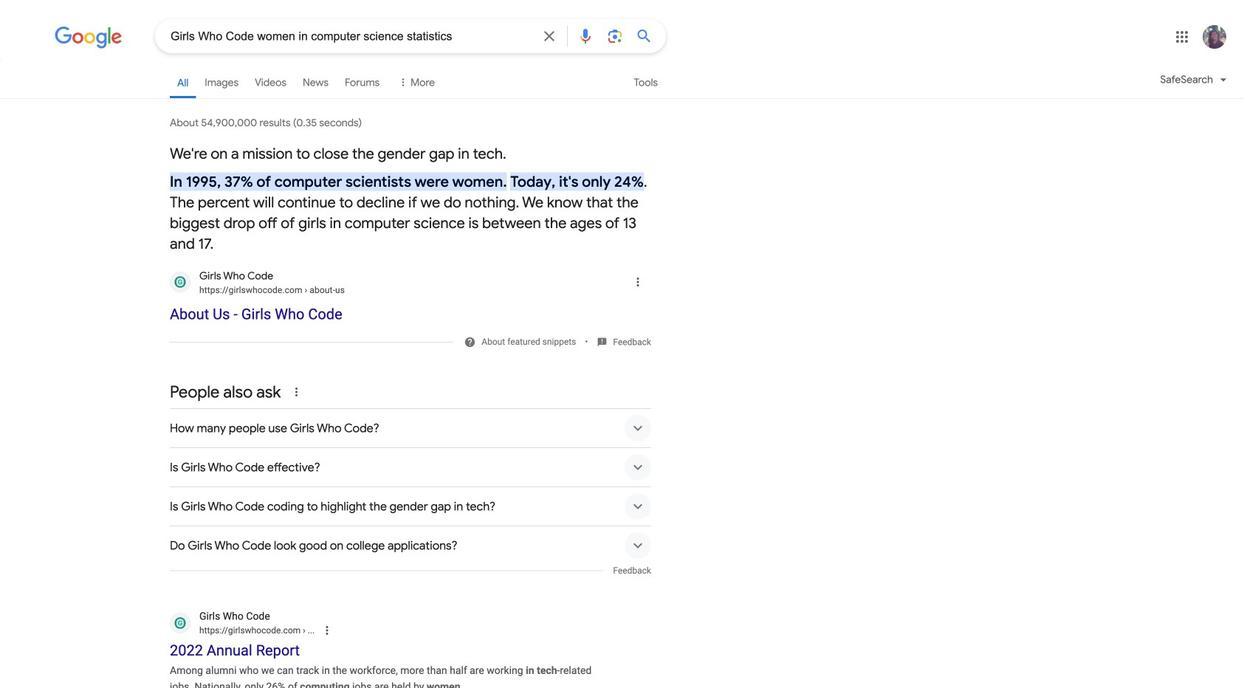 Task type: describe. For each thing, give the bounding box(es) containing it.
Search text field
[[171, 28, 532, 47]]



Task type: locate. For each thing, give the bounding box(es) containing it.
google image
[[55, 27, 123, 49]]

search by voice image
[[577, 27, 595, 45]]

search by image image
[[606, 27, 624, 45]]

navigation
[[0, 65, 1245, 107]]

None search field
[[0, 18, 666, 53]]

None text field
[[199, 284, 345, 295]]

None text field
[[303, 285, 345, 295], [199, 624, 315, 637], [301, 626, 315, 636], [303, 285, 345, 295], [199, 624, 315, 637], [301, 626, 315, 636]]



Task type: vqa. For each thing, say whether or not it's contained in the screenshot.
Search text box
yes



